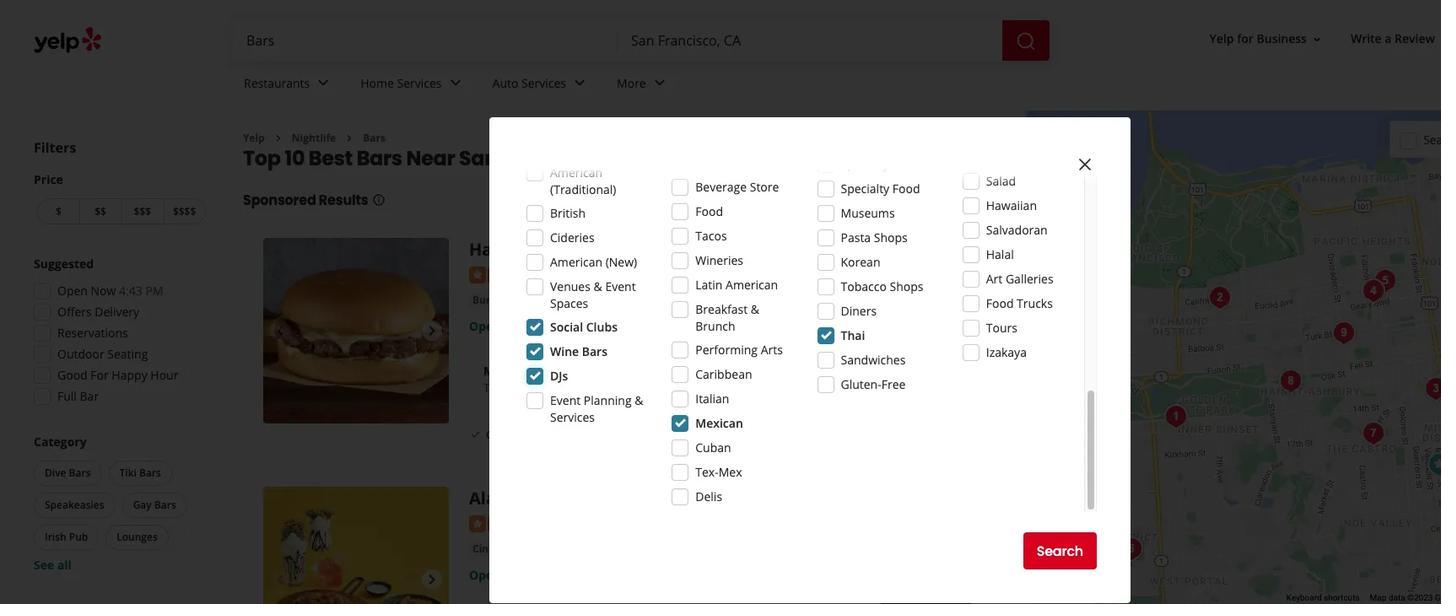 Task type: describe. For each thing, give the bounding box(es) containing it.
latin american
[[696, 277, 778, 293]]

american (traditional) inside button
[[526, 293, 639, 307]]

california
[[610, 145, 710, 173]]

business categories element
[[230, 61, 1441, 110]]

latin
[[696, 277, 723, 293]]

social
[[550, 319, 583, 335]]

wineries
[[696, 252, 744, 268]]

alamo drafthouse cinema new mission
[[469, 487, 802, 510]]

american inside button
[[526, 293, 574, 307]]

planning
[[584, 392, 632, 408]]

results
[[319, 191, 368, 210]]

performing
[[696, 342, 758, 358]]

mini bar sf image
[[1327, 316, 1361, 350]]

cocktail bars
[[653, 293, 719, 307]]

specialty schools
[[841, 156, 935, 172]]

open for now
[[57, 283, 88, 299]]

wine bars
[[550, 343, 608, 360]]

previous image
[[270, 570, 290, 590]]

$$$ button
[[121, 198, 163, 224]]

map
[[1370, 593, 1387, 603]]

beverage store
[[696, 179, 779, 195]]

burgers button
[[469, 292, 515, 309]]

near
[[406, 145, 455, 173]]

diners
[[841, 303, 877, 319]]

24 chevron down v2 image for more
[[650, 73, 670, 93]]

takeout
[[666, 428, 706, 442]]

more
[[685, 380, 716, 396]]

keyboard shortcuts
[[1287, 593, 1360, 603]]

$$$$
[[173, 204, 196, 219]]

10:00
[[532, 318, 562, 334]]

outdoor for outdoor seating
[[57, 346, 104, 362]]

cinema link
[[469, 541, 514, 558]]

burgers link
[[469, 292, 515, 309]]

2 vertical spatial open
[[469, 567, 501, 583]]

tiki bars
[[119, 466, 161, 480]]

food for food trucks
[[986, 295, 1014, 311]]

bar
[[80, 388, 99, 404]]

bars for wine bars
[[582, 343, 608, 360]]

$$$$ button
[[163, 198, 206, 224]]

nightlife link
[[292, 131, 336, 145]]

write
[[1351, 31, 1382, 47]]

sponsored results
[[243, 191, 368, 210]]

the social study image
[[1357, 274, 1390, 308]]

until
[[504, 318, 529, 334]]

clubs
[[586, 319, 618, 335]]

dive
[[45, 466, 66, 480]]

cinema button
[[469, 541, 514, 558]]

delivery inside group
[[95, 304, 139, 320]]

yelp for yelp for business
[[1210, 31, 1234, 47]]

hard
[[469, 238, 511, 261]]

services for auto services
[[522, 75, 566, 91]]

lounges button
[[106, 525, 169, 550]]

24 chevron down v2 image for home services
[[445, 73, 465, 93]]

business
[[1257, 31, 1307, 47]]

museums
[[841, 205, 895, 221]]

2.8 star rating image
[[469, 267, 560, 283]]

tiki
[[119, 466, 137, 480]]

dahlia lounge image
[[1419, 372, 1441, 406]]

group containing suggested
[[29, 256, 209, 410]]

close image
[[1075, 154, 1095, 175]]

filters
[[34, 138, 76, 157]]

american (traditional) link
[[522, 292, 643, 309]]

slideshow element for alamo drafthouse cinema new mission
[[263, 487, 449, 604]]

search
[[1037, 541, 1084, 561]]

home
[[361, 75, 394, 91]]

offers delivery
[[57, 304, 139, 320]]

performing arts
[[696, 342, 783, 358]]

magic kicks off here try our new kids menu today! read more
[[484, 363, 716, 396]]

auto services link
[[479, 61, 603, 110]]

hard rock cafe image
[[263, 238, 449, 424]]

16 chevron right v2 image
[[272, 131, 285, 145]]

sea
[[1424, 131, 1441, 147]]

keyboard shortcuts button
[[1287, 593, 1360, 604]]

google image
[[1030, 582, 1086, 604]]

art galleries
[[986, 271, 1054, 287]]

djs
[[550, 368, 568, 384]]

the sage & drifter image
[[1159, 400, 1193, 433]]

reviews)
[[616, 265, 662, 281]]

outdoor seating
[[486, 428, 566, 442]]

speakeasies
[[45, 498, 104, 512]]

search button
[[1023, 533, 1097, 570]]

cafe
[[560, 238, 598, 261]]

fisherman's wharf
[[729, 293, 832, 309]]

open for until
[[469, 318, 501, 334]]

dive bars
[[45, 466, 91, 480]]

american up breakfast
[[726, 277, 778, 293]]

american (traditional) button
[[522, 292, 643, 309]]

hard rock cafe
[[469, 238, 598, 261]]

spaces
[[550, 295, 588, 311]]

alamo drafthouse cinema new mission image
[[1422, 448, 1441, 481]]

specialty for specialty schools
[[841, 156, 890, 172]]

top 10 best bars near san francisco, california
[[243, 145, 710, 173]]

for
[[91, 367, 109, 383]]

10
[[285, 145, 305, 173]]

outdoor seating
[[57, 346, 148, 362]]

price
[[34, 171, 63, 187]]

thai
[[841, 327, 865, 343]]

pm for open until 10:00 pm
[[565, 318, 583, 334]]

arts
[[761, 342, 783, 358]]

irish
[[45, 530, 66, 544]]

social clubs
[[550, 319, 618, 335]]

new
[[695, 487, 734, 510]]

kids
[[552, 380, 574, 396]]

& for venues
[[594, 279, 602, 295]]

review
[[1395, 31, 1436, 47]]

home services link
[[347, 61, 479, 110]]

yelp link
[[243, 131, 265, 145]]

auto services
[[492, 75, 566, 91]]

map data ©2023 go
[[1370, 593, 1441, 603]]

mexican
[[696, 415, 743, 431]]



Task type: locate. For each thing, give the bounding box(es) containing it.
lost and found image
[[1114, 532, 1148, 566]]

24 chevron down v2 image for auto services
[[570, 73, 590, 93]]

hour
[[150, 367, 178, 383]]

kicks
[[521, 363, 552, 379]]

24 chevron down v2 image right auto services
[[570, 73, 590, 93]]

breakfast
[[696, 301, 748, 317]]

delivery down event planning & services
[[596, 428, 636, 442]]

1 vertical spatial cinema
[[473, 542, 511, 556]]

see all button
[[34, 557, 72, 573]]

american (traditional) inside the search dialog
[[550, 165, 617, 197]]

cuban
[[696, 440, 731, 456]]

$ button
[[37, 198, 79, 224]]

alamo
[[469, 487, 523, 510]]

search image
[[1016, 31, 1036, 51]]

outdoor for outdoor seating
[[486, 428, 528, 442]]

outdoor up good
[[57, 346, 104, 362]]

0 vertical spatial delivery
[[95, 304, 139, 320]]

1 vertical spatial (traditional)
[[577, 293, 639, 307]]

services inside event planning & services
[[550, 409, 595, 425]]

0 vertical spatial shops
[[874, 230, 908, 246]]

gay bars
[[133, 498, 176, 512]]

services for home services
[[397, 75, 442, 91]]

slideshow element
[[263, 238, 449, 424], [263, 487, 449, 604]]

event down (new)
[[605, 279, 636, 295]]

0 horizontal spatial delivery
[[95, 304, 139, 320]]

more link
[[603, 61, 683, 110]]

0 vertical spatial (traditional)
[[550, 181, 617, 197]]

specialty up specialty food
[[841, 156, 890, 172]]

seating
[[107, 346, 148, 362]]

open
[[57, 283, 88, 299], [469, 318, 501, 334], [469, 567, 501, 583]]

see all
[[34, 557, 72, 573]]

irish pub button
[[34, 525, 99, 550]]

here
[[575, 363, 603, 379]]

caribbean
[[696, 366, 752, 382]]

category
[[34, 434, 87, 450]]

american up 10:00
[[526, 293, 574, 307]]

1 horizontal spatial pm
[[565, 318, 583, 334]]

cocktail
[[653, 293, 694, 307]]

a
[[1385, 31, 1392, 47]]

open up offers
[[57, 283, 88, 299]]

more
[[617, 75, 646, 91]]

hawaiian
[[986, 197, 1037, 214]]

food
[[893, 181, 920, 197], [696, 203, 723, 219], [986, 295, 1014, 311]]

0 vertical spatial cinema
[[627, 487, 691, 510]]

0 vertical spatial specialty
[[841, 156, 890, 172]]

24 chevron down v2 image inside 'more' link
[[650, 73, 670, 93]]

16 chevron right v2 image
[[343, 131, 356, 145]]

price group
[[34, 171, 209, 228]]

1 horizontal spatial event
[[605, 279, 636, 295]]

3.5 star rating image
[[469, 515, 560, 532]]

0 vertical spatial american (traditional)
[[550, 165, 617, 197]]

breakfast & brunch
[[696, 301, 760, 334]]

magic
[[484, 363, 518, 379]]

0 vertical spatial &
[[594, 279, 602, 295]]

services up seating
[[550, 409, 595, 425]]

1 vertical spatial american (traditional)
[[526, 293, 639, 307]]

None search field
[[233, 20, 1053, 61]]

16 checkmark v2 image
[[469, 428, 483, 441]]

1 vertical spatial shops
[[890, 279, 924, 295]]

rock
[[515, 238, 556, 261]]

event down djs at left
[[550, 392, 581, 408]]

2 24 chevron down v2 image from the left
[[650, 73, 670, 93]]

2 horizontal spatial &
[[751, 301, 760, 317]]

event inside venues & event spaces
[[605, 279, 636, 295]]

american up british
[[550, 165, 603, 181]]

0 horizontal spatial 24 chevron down v2 image
[[570, 73, 590, 93]]

lounges
[[117, 530, 158, 544]]

alamo drafthouse cinema new mission image
[[263, 487, 449, 604]]

0 vertical spatial open
[[57, 283, 88, 299]]

1 horizontal spatial food
[[893, 181, 920, 197]]

& for breakfast
[[751, 301, 760, 317]]

tex-
[[696, 464, 719, 480]]

1 horizontal spatial 24 chevron down v2 image
[[445, 73, 465, 93]]

0 horizontal spatial food
[[696, 203, 723, 219]]

fermentation lab image
[[1368, 264, 1402, 297]]

& inside event planning & services
[[635, 392, 643, 408]]

speakeasies button
[[34, 493, 115, 518]]

bars inside button
[[139, 466, 161, 480]]

pm for open now 4:43 pm
[[146, 283, 163, 299]]

specialty food
[[841, 181, 920, 197]]

0 horizontal spatial outdoor
[[57, 346, 104, 362]]

yelp
[[1210, 31, 1234, 47], [243, 131, 265, 145]]

1 vertical spatial outdoor
[[486, 428, 528, 442]]

full bar
[[57, 388, 99, 404]]

bars for dive bars
[[69, 466, 91, 480]]

search dialog
[[0, 0, 1441, 604]]

delis
[[696, 489, 722, 505]]

food down schools
[[893, 181, 920, 197]]

yelp inside button
[[1210, 31, 1234, 47]]

go
[[1435, 593, 1441, 603]]

0 horizontal spatial yelp
[[243, 131, 265, 145]]

scarlet lounge image
[[1203, 281, 1237, 314]]

map region
[[946, 64, 1441, 604]]

0 vertical spatial food
[[893, 181, 920, 197]]

specialty for specialty food
[[841, 181, 890, 197]]

0 vertical spatial group
[[29, 256, 209, 410]]

cocktail bars button
[[649, 292, 722, 309]]

restaurants link
[[230, 61, 347, 110]]

1 horizontal spatial outdoor
[[486, 428, 528, 442]]

1 horizontal spatial cinema
[[627, 487, 691, 510]]

(traditional) down 2.8 (1.1k reviews)
[[577, 293, 639, 307]]

food for food
[[696, 203, 723, 219]]

$$
[[95, 204, 106, 219]]

yelp for yelp link
[[243, 131, 265, 145]]

24 chevron down v2 image inside auto services link
[[570, 73, 590, 93]]

shops for pasta shops
[[874, 230, 908, 246]]

galleries
[[1006, 271, 1054, 287]]

gay
[[133, 498, 152, 512]]

cinema inside "button"
[[473, 542, 511, 556]]

1 vertical spatial slideshow element
[[263, 487, 449, 604]]

0 vertical spatial pm
[[146, 283, 163, 299]]

bars inside the search dialog
[[582, 343, 608, 360]]

cinema left delis
[[627, 487, 691, 510]]

open down burgers 'link'
[[469, 318, 501, 334]]

1 vertical spatial &
[[751, 301, 760, 317]]

trucks
[[1017, 295, 1053, 311]]

0 vertical spatial outdoor
[[57, 346, 104, 362]]

1 vertical spatial delivery
[[596, 428, 636, 442]]

restaurants
[[244, 75, 310, 91]]

cinema
[[627, 487, 691, 510], [473, 542, 511, 556]]

user actions element
[[1196, 24, 1441, 57]]

seating
[[530, 428, 566, 442]]

1 vertical spatial specialty
[[841, 181, 890, 197]]

sort:
[[837, 153, 863, 169]]

outdoor right 16 checkmark v2 icon
[[486, 428, 528, 442]]

delivery down open now 4:43 pm
[[95, 304, 139, 320]]

next image
[[422, 570, 442, 590]]

1 horizontal spatial delivery
[[596, 428, 636, 442]]

24 chevron down v2 image
[[313, 73, 334, 93], [445, 73, 465, 93]]

food up the tacos at the top of page
[[696, 203, 723, 219]]

tex-mex
[[696, 464, 742, 480]]

1 vertical spatial open
[[469, 318, 501, 334]]

bars for tiki bars
[[139, 466, 161, 480]]

2 vertical spatial &
[[635, 392, 643, 408]]

slideshow element for hard rock cafe
[[263, 238, 449, 424]]

previous image
[[270, 321, 290, 341]]

(traditional) inside the search dialog
[[550, 181, 617, 197]]

suggested
[[34, 256, 94, 272]]

24 chevron down v2 image for restaurants
[[313, 73, 334, 93]]

1 vertical spatial food
[[696, 203, 723, 219]]

0 horizontal spatial pm
[[146, 283, 163, 299]]

0 horizontal spatial 24 chevron down v2 image
[[313, 73, 334, 93]]

menu
[[578, 380, 610, 396]]

mex
[[719, 464, 742, 480]]

pasta
[[841, 230, 871, 246]]

keyboard
[[1287, 593, 1322, 603]]

16 info v2 image
[[372, 194, 385, 207]]

last call bar image
[[1357, 416, 1390, 450]]

zam zam image
[[1274, 364, 1308, 398]]

italian
[[696, 391, 729, 407]]

bars for gay bars
[[154, 498, 176, 512]]

alamo drafthouse cinema new mission link
[[469, 487, 802, 510]]

next image
[[422, 321, 442, 341]]

try
[[484, 380, 501, 396]]

san
[[459, 145, 498, 173]]

wharf
[[799, 293, 832, 309]]

american
[[550, 165, 603, 181], [550, 254, 603, 270], [726, 277, 778, 293], [526, 293, 574, 307]]

2.8 (1.1k reviews)
[[567, 265, 662, 281]]

shops
[[874, 230, 908, 246], [890, 279, 924, 295]]

pub
[[69, 530, 88, 544]]

yelp left for
[[1210, 31, 1234, 47]]

top
[[243, 145, 281, 173]]

24 chevron down v2 image inside restaurants link
[[313, 73, 334, 93]]

(traditional) up british
[[550, 181, 617, 197]]

1 horizontal spatial yelp
[[1210, 31, 1234, 47]]

2 vertical spatial food
[[986, 295, 1014, 311]]

0 vertical spatial event
[[605, 279, 636, 295]]

american (traditional)
[[550, 165, 617, 197], [526, 293, 639, 307]]

1 vertical spatial yelp
[[243, 131, 265, 145]]

fisherman's
[[729, 293, 796, 309]]

services inside home services link
[[397, 75, 442, 91]]

francisco,
[[502, 145, 606, 173]]

0 vertical spatial slideshow element
[[263, 238, 449, 424]]

shops for tobacco shops
[[890, 279, 924, 295]]

$$$
[[134, 204, 151, 219]]

cinema down the 3.5 star rating image
[[473, 542, 511, 556]]

services right auto
[[522, 75, 566, 91]]

group
[[29, 256, 209, 410], [30, 434, 209, 574]]

1 24 chevron down v2 image from the left
[[313, 73, 334, 93]]

0 horizontal spatial cinema
[[473, 542, 511, 556]]

gay bars button
[[122, 493, 187, 518]]

bars for cocktail bars
[[696, 293, 719, 307]]

write a review link
[[1344, 24, 1441, 54]]

yelp left 16 chevron right v2 image on the top
[[243, 131, 265, 145]]

best
[[309, 145, 353, 173]]

2 specialty from the top
[[841, 181, 890, 197]]

shops right tobacco
[[890, 279, 924, 295]]

1 horizontal spatial &
[[635, 392, 643, 408]]

24 chevron down v2 image
[[570, 73, 590, 93], [650, 73, 670, 93]]

food trucks
[[986, 295, 1053, 311]]

group containing category
[[30, 434, 209, 574]]

1 horizontal spatial 24 chevron down v2 image
[[650, 73, 670, 93]]

pm down "spaces" on the left
[[565, 318, 583, 334]]

services inside auto services link
[[522, 75, 566, 91]]

data
[[1389, 593, 1406, 603]]

$
[[56, 204, 61, 219]]

american down cideries
[[550, 254, 603, 270]]

1 specialty from the top
[[841, 156, 890, 172]]

bars inside 'button'
[[154, 498, 176, 512]]

24 chevron down v2 image left auto
[[445, 73, 465, 93]]

4:43
[[119, 283, 143, 299]]

©2023
[[1408, 593, 1433, 603]]

off
[[555, 363, 572, 379]]

specialty up 'museums'
[[841, 181, 890, 197]]

food up 'tours'
[[986, 295, 1014, 311]]

16 chevron down v2 image
[[1311, 33, 1324, 46]]

event inside event planning & services
[[550, 392, 581, 408]]

2 slideshow element from the top
[[263, 487, 449, 604]]

services right home
[[397, 75, 442, 91]]

our
[[504, 380, 523, 396]]

shops down 'museums'
[[874, 230, 908, 246]]

1 vertical spatial group
[[30, 434, 209, 574]]

0 horizontal spatial event
[[550, 392, 581, 408]]

24 chevron down v2 image right more on the left of the page
[[650, 73, 670, 93]]

burgers
[[473, 293, 512, 307]]

& inside breakfast & brunch
[[751, 301, 760, 317]]

beverage
[[696, 179, 747, 195]]

1 vertical spatial pm
[[565, 318, 583, 334]]

(traditional) inside button
[[577, 293, 639, 307]]

24 chevron down v2 image right restaurants
[[313, 73, 334, 93]]

1 vertical spatial event
[[550, 392, 581, 408]]

pm right 4:43
[[146, 283, 163, 299]]

& inside venues & event spaces
[[594, 279, 602, 295]]

store
[[750, 179, 779, 195]]

0 horizontal spatial &
[[594, 279, 602, 295]]

for
[[1237, 31, 1254, 47]]

0 vertical spatial yelp
[[1210, 31, 1234, 47]]

2 horizontal spatial food
[[986, 295, 1014, 311]]

free
[[882, 376, 906, 392]]

1 24 chevron down v2 image from the left
[[570, 73, 590, 93]]

2 24 chevron down v2 image from the left
[[445, 73, 465, 93]]

24 chevron down v2 image inside home services link
[[445, 73, 465, 93]]

open down cinema link
[[469, 567, 501, 583]]

1 slideshow element from the top
[[263, 238, 449, 424]]



Task type: vqa. For each thing, say whether or not it's contained in the screenshot.
'being' at the bottom of page
no



